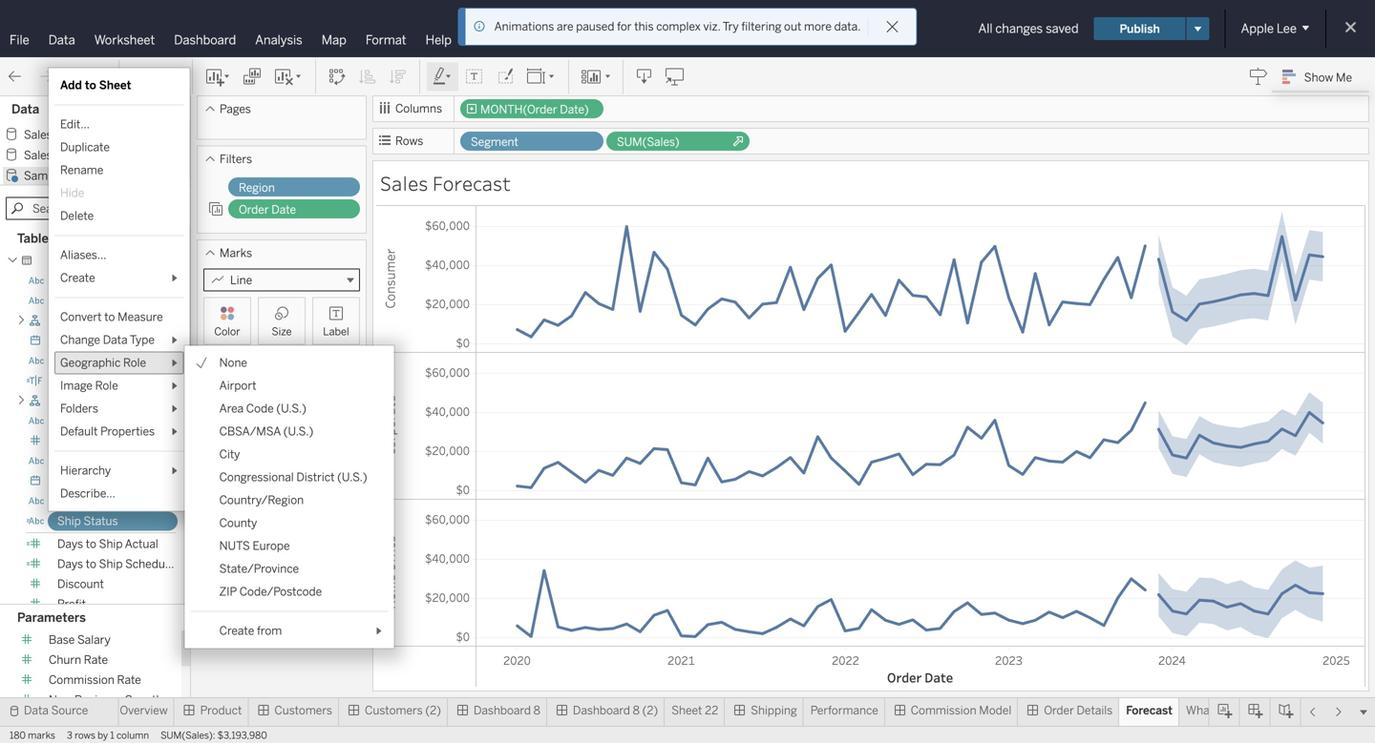Task type: describe. For each thing, give the bounding box(es) containing it.
churn
[[49, 654, 81, 668]]

zip
[[219, 585, 237, 599]]

sales for sales commission
[[24, 128, 52, 142]]

all
[[978, 21, 993, 36]]

ship down days to ship actual
[[99, 558, 123, 572]]

new
[[49, 694, 72, 708]]

none airport area code (u.s.) cbsa/msa (u.s.) city congressional district (u.s.) country/region county nuts europe state/province zip code/postcode
[[219, 356, 367, 599]]

changes
[[995, 21, 1043, 36]]

Search text field
[[6, 197, 130, 220]]

if
[[1216, 704, 1223, 718]]

show me
[[1304, 70, 1352, 84]]

to for add to sheet
[[85, 78, 96, 92]]

180 marks
[[10, 731, 55, 742]]

name
[[112, 294, 144, 308]]

animations
[[494, 20, 554, 33]]

1 vertical spatial superstore
[[73, 169, 131, 183]]

1 vertical spatial product
[[57, 415, 99, 428]]

saved
[[1046, 21, 1079, 36]]

forecast indicator
[[239, 435, 332, 449]]

default
[[60, 425, 98, 439]]

1 (2) from the left
[[425, 704, 441, 718]]

show mark labels image
[[465, 67, 484, 86]]

cbsa/msa
[[219, 425, 281, 439]]

default properties
[[60, 425, 155, 439]]

1 horizontal spatial superstore
[[684, 20, 765, 38]]

from
[[257, 625, 282, 638]]

0 horizontal spatial order date
[[57, 334, 115, 348]]

out
[[784, 20, 802, 33]]

marks. press enter to open the view data window.. use arrow keys to navigate data visualization elements. image
[[476, 205, 1366, 647]]

hierarchy
[[60, 464, 111, 478]]

clear sheet image
[[273, 67, 304, 86]]

rows
[[395, 134, 423, 148]]

sheet 22
[[672, 704, 718, 718]]

hierarchy menu item
[[54, 460, 184, 483]]

europe
[[253, 540, 290, 553]]

default properties menu item
[[54, 421, 184, 444]]

data down undo icon
[[11, 102, 39, 117]]

create menu item
[[54, 267, 184, 290]]

2 (2) from the left
[[642, 704, 658, 718]]

create for create from
[[219, 625, 254, 638]]

folders menu item
[[54, 398, 184, 421]]

details
[[1077, 704, 1113, 718]]

show me button
[[1274, 62, 1369, 92]]

properties
[[100, 425, 155, 439]]

sales forecast
[[380, 170, 511, 196]]

Corporate, Segment. Press Space to toggle selection. Press Escape to go back to the left margin. Use arrow keys to navigate headers text field
[[376, 352, 403, 499]]

0 vertical spatial commission
[[55, 128, 120, 142]]

apple lee
[[1241, 21, 1297, 36]]

days to ship scheduled
[[57, 558, 181, 572]]

rows
[[75, 731, 95, 742]]

commission rate
[[49, 674, 141, 688]]

dashboard for dashboard
[[174, 32, 236, 48]]

ship up days to ship scheduled
[[99, 538, 123, 552]]

change data type menu item
[[54, 329, 184, 352]]

animations are paused for this complex viz. try filtering out more data.
[[494, 20, 861, 33]]

parameters
[[17, 611, 86, 626]]

1 vertical spatial date
[[90, 334, 115, 348]]

month(order
[[480, 103, 557, 117]]

size
[[272, 326, 292, 339]]

180
[[10, 731, 26, 742]]

id for order id
[[90, 354, 101, 368]]

1
[[110, 731, 114, 742]]

for
[[617, 20, 632, 33]]

tables
[[17, 231, 55, 246]]

info image
[[473, 20, 487, 33]]

more
[[804, 20, 832, 33]]

label
[[323, 326, 349, 339]]

format workbook image
[[496, 67, 515, 86]]

base
[[49, 634, 75, 647]]

sales for sales forecast
[[380, 170, 428, 196]]

aliases...
[[60, 248, 106, 262]]

shipping
[[751, 704, 797, 718]]

convert
[[60, 310, 102, 324]]

district
[[296, 471, 335, 485]]

salary
[[77, 634, 111, 647]]

row
[[57, 435, 80, 448]]

role for geographic role
[[123, 356, 146, 370]]

all changes saved
[[978, 21, 1079, 36]]

analysis
[[255, 32, 302, 48]]

location
[[57, 314, 102, 328]]

customer for customer id
[[57, 274, 110, 288]]

worksheet
[[94, 32, 155, 48]]

ship status
[[57, 515, 118, 529]]

image
[[60, 379, 93, 393]]

none
[[219, 356, 247, 370]]

duplicate image
[[243, 67, 262, 86]]

sum(sales)
[[617, 135, 679, 149]]

region
[[239, 181, 275, 195]]

type
[[130, 333, 155, 347]]

to for days to ship scheduled
[[86, 558, 96, 572]]

airport
[[219, 379, 256, 393]]

dashboard 8
[[474, 704, 540, 718]]

target
[[54, 148, 87, 162]]

3
[[67, 731, 72, 742]]

country/region
[[219, 494, 304, 508]]

duplicate
[[60, 140, 110, 154]]

data source
[[24, 704, 88, 718]]

0 horizontal spatial segment
[[57, 455, 105, 468]]

actual
[[125, 538, 158, 552]]

sales commission
[[24, 128, 120, 142]]

new data source image
[[131, 67, 150, 86]]

row id
[[57, 435, 94, 448]]

are
[[557, 20, 573, 33]]

rate for commission rate
[[117, 674, 141, 688]]

commission for commission model
[[911, 704, 977, 718]]

Consumer, Segment. Press Space to toggle selection. Press Escape to go back to the left margin. Use arrow keys to navigate headers text field
[[376, 205, 403, 352]]

collapse image
[[175, 104, 186, 116]]

days for days to ship scheduled
[[57, 558, 83, 572]]

1 horizontal spatial segment
[[239, 413, 286, 427]]

hide menu item
[[54, 182, 184, 205]]

sum(sales):
[[161, 731, 215, 742]]

color
[[214, 326, 240, 339]]

1 horizontal spatial replay animation image
[[94, 70, 105, 81]]

rate for churn rate
[[84, 654, 108, 668]]



Task type: locate. For each thing, give the bounding box(es) containing it.
1 horizontal spatial sheet
[[672, 704, 702, 718]]

8 left dashboard 8 (2)
[[533, 704, 540, 718]]

sample
[[24, 169, 64, 183]]

geographic
[[60, 356, 121, 370]]

sheet up analytics
[[99, 78, 131, 92]]

days
[[57, 538, 83, 552], [57, 558, 83, 572]]

2 customers from the left
[[365, 704, 423, 718]]

commission
[[55, 128, 120, 142], [49, 674, 114, 688], [911, 704, 977, 718]]

pages
[[220, 102, 251, 116]]

(u.s.) right cbsa/msa
[[283, 425, 313, 439]]

2 vertical spatial (u.s.)
[[337, 471, 367, 485]]

customers for customers
[[274, 704, 332, 718]]

order up order id
[[57, 334, 87, 348]]

role inside menu item
[[123, 356, 146, 370]]

1 horizontal spatial create
[[219, 625, 254, 638]]

2 horizontal spatial segment
[[471, 135, 518, 149]]

order profitable?
[[57, 374, 147, 388]]

2 days from the top
[[57, 558, 83, 572]]

create left from
[[219, 625, 254, 638]]

by
[[98, 731, 108, 742]]

0 vertical spatial (u.s.)
[[276, 402, 306, 416]]

role for image role
[[95, 379, 118, 393]]

to up discount
[[86, 558, 96, 572]]

nuts
[[219, 540, 250, 553]]

churn rate
[[49, 654, 108, 668]]

draft
[[641, 22, 667, 36]]

ship up ship mode
[[57, 475, 81, 489]]

map
[[322, 32, 347, 48]]

discount
[[57, 578, 104, 592]]

replay animation image right add
[[94, 70, 105, 81]]

days for days to ship actual
[[57, 538, 83, 552]]

filtering
[[741, 20, 781, 33]]

scheduled
[[125, 558, 181, 572]]

0 horizontal spatial dashboard
[[174, 32, 236, 48]]

dashboard for dashboard 8 (2)
[[573, 704, 630, 718]]

filters
[[220, 152, 252, 166]]

data up the 180 marks
[[24, 704, 49, 718]]

2 horizontal spatial dashboard
[[573, 704, 630, 718]]

1 horizontal spatial (2)
[[642, 704, 658, 718]]

hide
[[60, 186, 84, 200]]

data
[[48, 32, 75, 48], [11, 102, 39, 117], [103, 333, 128, 347], [24, 704, 49, 718]]

1 horizontal spatial dashboard
[[474, 704, 531, 718]]

1 horizontal spatial rate
[[117, 674, 141, 688]]

superstore
[[684, 20, 765, 38], [73, 169, 131, 183]]

ship for ship status
[[57, 515, 81, 529]]

order date down region
[[239, 203, 296, 217]]

new worksheet image
[[204, 67, 231, 86]]

8 for dashboard 8 (2)
[[633, 704, 640, 718]]

(u.s.) right the "district"
[[337, 471, 367, 485]]

try
[[723, 20, 739, 33]]

order down region
[[239, 203, 269, 217]]

0 horizontal spatial 8
[[533, 704, 540, 718]]

customer up convert
[[57, 294, 110, 308]]

1 days from the top
[[57, 538, 83, 552]]

0 horizontal spatial rate
[[84, 654, 108, 668]]

to right add
[[85, 78, 96, 92]]

ship down ship date
[[57, 495, 81, 509]]

sheet left 22
[[672, 704, 702, 718]]

days down ship status
[[57, 538, 83, 552]]

sort ascending image
[[358, 67, 377, 86]]

0 vertical spatial sales
[[24, 128, 52, 142]]

1 vertical spatial role
[[95, 379, 118, 393]]

create inside menu item
[[60, 271, 95, 285]]

paused
[[576, 20, 614, 33]]

source
[[51, 704, 88, 718]]

publish
[[1120, 22, 1160, 36]]

column
[[116, 731, 149, 742]]

download image
[[635, 67, 654, 86]]

0 vertical spatial product
[[57, 394, 99, 408]]

customer down orders at top
[[57, 274, 110, 288]]

convert to measure
[[60, 310, 163, 324]]

0 horizontal spatial superstore
[[73, 169, 131, 183]]

create from menu item
[[191, 620, 388, 643]]

create
[[60, 271, 95, 285], [219, 625, 254, 638]]

applies to selected worksheets with same data source image
[[208, 201, 223, 217]]

0 horizontal spatial customers
[[274, 704, 332, 718]]

replay animation image
[[67, 67, 86, 86], [94, 70, 105, 81]]

ship
[[57, 475, 81, 489], [57, 495, 81, 509], [57, 515, 81, 529], [99, 538, 123, 552], [99, 558, 123, 572]]

data down convert to measure
[[103, 333, 128, 347]]

customer for customer name
[[57, 294, 110, 308]]

ship down ship mode
[[57, 515, 81, 529]]

add
[[60, 78, 82, 92]]

id for row id
[[82, 435, 94, 448]]

redo image
[[36, 67, 55, 86]]

forecast right if
[[1226, 704, 1271, 718]]

0 vertical spatial rate
[[84, 654, 108, 668]]

1 vertical spatial (u.s.)
[[283, 425, 313, 439]]

data guide image
[[1249, 67, 1268, 86]]

0 horizontal spatial role
[[95, 379, 118, 393]]

order down change
[[57, 354, 87, 368]]

1 horizontal spatial 8
[[633, 704, 640, 718]]

id for customer id
[[112, 274, 124, 288]]

order down order id
[[57, 374, 87, 388]]

$3,193,980
[[217, 731, 267, 742]]

0 vertical spatial segment
[[471, 135, 518, 149]]

2 vertical spatial product
[[200, 704, 242, 718]]

(u.s.) right code
[[276, 402, 306, 416]]

geographic role
[[60, 356, 146, 370]]

dashboard 8 (2)
[[573, 704, 658, 718]]

show
[[1304, 70, 1333, 84]]

replay animation image right 'redo' icon
[[67, 67, 86, 86]]

analytics
[[89, 102, 141, 117]]

ship mode
[[57, 495, 113, 509]]

profitable?
[[90, 374, 147, 388]]

2 vertical spatial date
[[84, 475, 108, 489]]

date down region
[[271, 203, 296, 217]]

sum(sales): $3,193,980
[[161, 731, 267, 742]]

to for days to ship actual
[[86, 538, 96, 552]]

2 vertical spatial commission
[[911, 704, 977, 718]]

(2) left dashboard 8
[[425, 704, 441, 718]]

commission for commission rate
[[49, 674, 114, 688]]

days to ship actual
[[57, 538, 158, 552]]

Home Office, Segment. Press Space to toggle selection. Press Escape to go back to the left margin. Use arrow keys to navigate headers text field
[[376, 499, 403, 646]]

0 vertical spatial role
[[123, 356, 146, 370]]

geographic role menu item
[[54, 352, 184, 375]]

role down geographic role
[[95, 379, 118, 393]]

commission up target
[[55, 128, 120, 142]]

id for product id
[[102, 415, 113, 428]]

0 horizontal spatial (2)
[[425, 704, 441, 718]]

describe...
[[60, 487, 115, 501]]

product id
[[57, 415, 113, 428]]

segment down the 'month(order'
[[471, 135, 518, 149]]

1 8 from the left
[[533, 704, 540, 718]]

0 vertical spatial customer
[[57, 274, 110, 288]]

create from
[[219, 625, 282, 638]]

8
[[533, 704, 540, 718], [633, 704, 640, 718]]

segment up forecast indicator
[[239, 413, 286, 427]]

data.
[[834, 20, 861, 33]]

to down customer name
[[104, 310, 115, 324]]

rate up growth
[[117, 674, 141, 688]]

8 for dashboard 8
[[533, 704, 540, 718]]

commission left model
[[911, 704, 977, 718]]

1 horizontal spatial order date
[[239, 203, 296, 217]]

apple
[[1241, 21, 1274, 36]]

what if forecast
[[1186, 704, 1271, 718]]

1 vertical spatial sales
[[24, 148, 52, 162]]

order left the details
[[1044, 704, 1074, 718]]

folders
[[60, 402, 98, 416]]

code
[[246, 402, 274, 416]]

create inside menu item
[[219, 625, 254, 638]]

sort descending image
[[389, 67, 408, 86]]

complex
[[656, 20, 701, 33]]

role inside 'menu item'
[[95, 379, 118, 393]]

status
[[84, 515, 118, 529]]

product down image
[[57, 394, 99, 408]]

customers for customers (2)
[[365, 704, 423, 718]]

data inside 'menu item'
[[103, 333, 128, 347]]

sales target
[[24, 148, 87, 162]]

animations are paused for this complex viz. try filtering out more data. alert
[[494, 18, 861, 35]]

profit
[[57, 598, 86, 612]]

undo image
[[6, 67, 25, 86]]

create down orders at top
[[60, 271, 95, 285]]

swap rows and columns image
[[328, 67, 347, 86]]

fit image
[[526, 67, 557, 86]]

detail
[[213, 379, 241, 392]]

forecast down the 'month(order'
[[432, 170, 511, 196]]

lee
[[1277, 21, 1297, 36]]

sales up sample
[[24, 148, 52, 162]]

2 customer from the top
[[57, 294, 110, 308]]

state/province
[[219, 563, 299, 576]]

1 customer from the top
[[57, 274, 110, 288]]

1 vertical spatial customer
[[57, 294, 110, 308]]

sales down rows
[[380, 170, 428, 196]]

image role menu item
[[54, 375, 184, 398]]

delete
[[60, 209, 94, 223]]

2 8 from the left
[[633, 704, 640, 718]]

0 vertical spatial order date
[[239, 203, 296, 217]]

1 vertical spatial segment
[[239, 413, 286, 427]]

open and edit this workbook in tableau desktop image
[[666, 67, 685, 86]]

1 vertical spatial rate
[[117, 674, 141, 688]]

what
[[1186, 704, 1214, 718]]

add to sheet
[[60, 78, 131, 92]]

2 vertical spatial segment
[[57, 455, 105, 468]]

0 horizontal spatial sheet
[[99, 78, 131, 92]]

to for convert to measure
[[104, 310, 115, 324]]

ship for ship mode
[[57, 495, 81, 509]]

commission down 'churn rate' on the bottom left of page
[[49, 674, 114, 688]]

customers (2)
[[365, 704, 441, 718]]

1 vertical spatial commission
[[49, 674, 114, 688]]

show/hide cards image
[[581, 67, 611, 86]]

(2)
[[425, 704, 441, 718], [642, 704, 658, 718]]

product up row id
[[57, 415, 99, 428]]

2 vertical spatial sales
[[380, 170, 428, 196]]

marks
[[28, 731, 55, 742]]

date up geographic role
[[90, 334, 115, 348]]

1 vertical spatial days
[[57, 558, 83, 572]]

format
[[366, 32, 406, 48]]

forecast down code
[[239, 435, 283, 449]]

role down type
[[123, 356, 146, 370]]

performance
[[810, 704, 878, 718]]

area
[[219, 402, 244, 416]]

me
[[1336, 70, 1352, 84]]

base salary
[[49, 634, 111, 647]]

1 customers from the left
[[274, 704, 332, 718]]

segment up ship date
[[57, 455, 105, 468]]

rate up commission rate
[[84, 654, 108, 668]]

product up sum(sales): $3,193,980
[[200, 704, 242, 718]]

(2) left the sheet 22
[[642, 704, 658, 718]]

0 vertical spatial sheet
[[99, 78, 131, 92]]

publish button
[[1094, 17, 1186, 40]]

22
[[705, 704, 718, 718]]

ship for ship date
[[57, 475, 81, 489]]

1 vertical spatial sheet
[[672, 704, 702, 718]]

data up 'redo' icon
[[48, 32, 75, 48]]

order date down location
[[57, 334, 115, 348]]

create for create
[[60, 271, 95, 285]]

image role
[[60, 379, 118, 393]]

help
[[425, 32, 452, 48]]

city
[[219, 448, 240, 462]]

to down ship status
[[86, 538, 96, 552]]

sales up sales target
[[24, 128, 52, 142]]

0 horizontal spatial create
[[60, 271, 95, 285]]

forecast left what
[[1126, 704, 1173, 718]]

-
[[66, 169, 70, 183]]

edit... duplicate rename hide delete
[[60, 118, 110, 223]]

8 left the sheet 22
[[633, 704, 640, 718]]

county
[[219, 517, 257, 531]]

days up discount
[[57, 558, 83, 572]]

marks
[[220, 246, 252, 260]]

0 vertical spatial superstore
[[684, 20, 765, 38]]

overview
[[120, 704, 168, 718]]

1 vertical spatial create
[[219, 625, 254, 638]]

0 vertical spatial date
[[271, 203, 296, 217]]

customer name
[[57, 294, 144, 308]]

measure
[[118, 310, 163, 324]]

highlight image
[[432, 67, 454, 86]]

congressional
[[219, 471, 294, 485]]

date up mode
[[84, 475, 108, 489]]

3 rows by 1 column
[[67, 731, 149, 742]]

customer id
[[57, 274, 124, 288]]

dashboard for dashboard 8
[[474, 704, 531, 718]]

business
[[75, 694, 122, 708]]

1 vertical spatial order date
[[57, 334, 115, 348]]

1 horizontal spatial customers
[[365, 704, 423, 718]]

0 horizontal spatial replay animation image
[[67, 67, 86, 86]]

sales for sales target
[[24, 148, 52, 162]]

commission model
[[911, 704, 1011, 718]]

1 horizontal spatial role
[[123, 356, 146, 370]]

pause auto updates image
[[161, 67, 180, 86]]

0 vertical spatial create
[[60, 271, 95, 285]]

0 vertical spatial days
[[57, 538, 83, 552]]



Task type: vqa. For each thing, say whether or not it's contained in the screenshot.
THE TERRY
no



